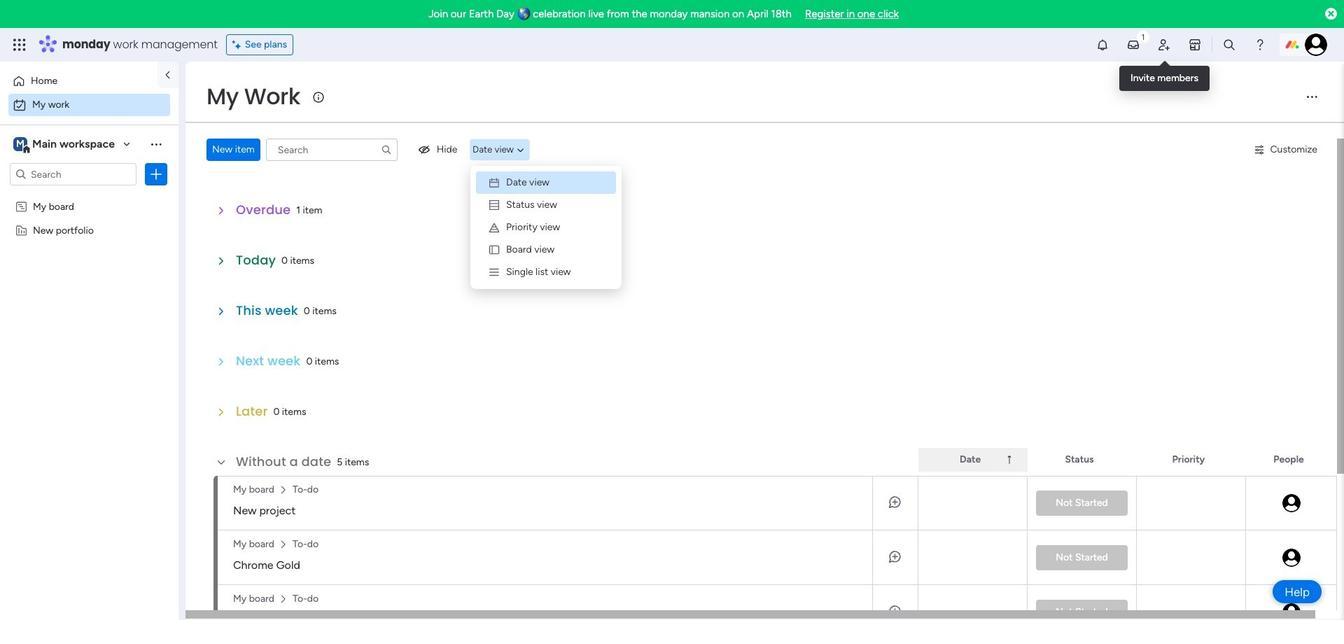 Task type: locate. For each thing, give the bounding box(es) containing it.
menu item down priority view icon
[[476, 239, 616, 261]]

list box
[[0, 192, 179, 431]]

0 vertical spatial jacob simon image
[[1306, 34, 1328, 56]]

menu item up board view image
[[476, 216, 616, 239]]

menu item up status view icon
[[476, 172, 616, 194]]

workspace image
[[13, 137, 27, 152]]

1 menu item from the top
[[476, 172, 616, 194]]

status view image
[[488, 199, 501, 212]]

sort image
[[1004, 455, 1016, 466]]

menu item down date view image
[[476, 194, 616, 216]]

2 menu item from the top
[[476, 194, 616, 216]]

3 menu item from the top
[[476, 216, 616, 239]]

menu item
[[476, 172, 616, 194], [476, 194, 616, 216], [476, 216, 616, 239], [476, 239, 616, 261], [476, 261, 616, 284]]

menu item down board view image
[[476, 261, 616, 284]]

Search in workspace field
[[29, 166, 117, 182]]

column header
[[919, 448, 1028, 472]]

jacob simon image
[[1306, 34, 1328, 56], [1282, 493, 1303, 514], [1282, 547, 1303, 568]]

options image
[[149, 167, 163, 181]]

invite members image
[[1158, 38, 1172, 52]]

option
[[8, 70, 149, 92], [8, 94, 170, 116], [0, 194, 179, 196]]

menu image
[[1306, 90, 1320, 104]]

None search field
[[266, 139, 398, 161]]

workspace options image
[[149, 137, 163, 151]]



Task type: vqa. For each thing, say whether or not it's contained in the screenshot.
Update feed Image
yes



Task type: describe. For each thing, give the bounding box(es) containing it.
1 vertical spatial option
[[8, 94, 170, 116]]

date view image
[[488, 177, 501, 189]]

5 menu item from the top
[[476, 261, 616, 284]]

priority view image
[[488, 221, 501, 234]]

0 vertical spatial option
[[8, 70, 149, 92]]

workspace selection element
[[13, 136, 117, 154]]

search image
[[381, 144, 392, 156]]

search everything image
[[1223, 38, 1237, 52]]

1 vertical spatial jacob simon image
[[1282, 493, 1303, 514]]

board view image
[[488, 244, 501, 256]]

select product image
[[13, 38, 27, 52]]

menu menu
[[476, 172, 616, 284]]

4 menu item from the top
[[476, 239, 616, 261]]

update feed image
[[1127, 38, 1141, 52]]

1 image
[[1138, 29, 1150, 44]]

help image
[[1254, 38, 1268, 52]]

single list view image
[[488, 266, 501, 279]]

2 vertical spatial option
[[0, 194, 179, 196]]

monday marketplace image
[[1189, 38, 1203, 52]]

Filter dashboard by text search field
[[266, 139, 398, 161]]

see plans image
[[232, 37, 245, 53]]

2 vertical spatial jacob simon image
[[1282, 547, 1303, 568]]

notifications image
[[1096, 38, 1110, 52]]

options image
[[195, 580, 206, 621]]



